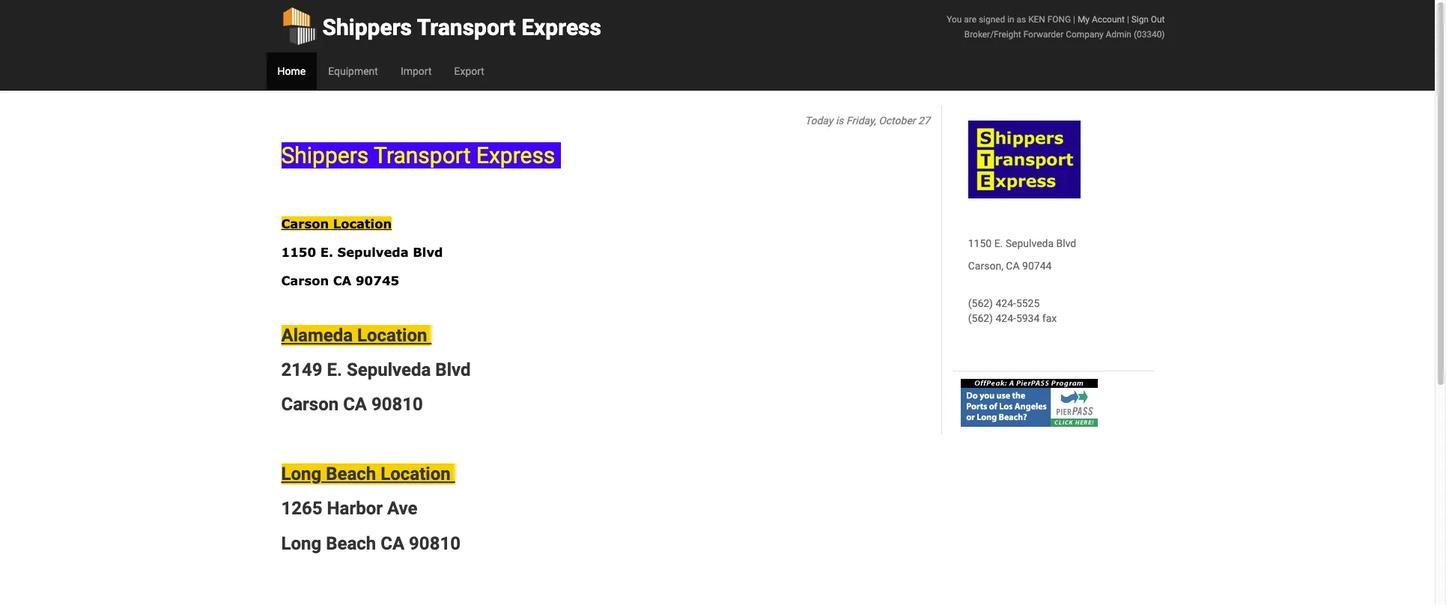 Task type: vqa. For each thing, say whether or not it's contained in the screenshot.
the bottommost Accessory
no



Task type: describe. For each thing, give the bounding box(es) containing it.
1 vertical spatial shippers
[[281, 142, 369, 168]]

alameda
[[281, 325, 353, 346]]

out
[[1151, 14, 1165, 25]]

my account link
[[1078, 14, 1125, 25]]

today
[[805, 115, 833, 127]]

export button
[[443, 52, 496, 90]]

pierpass image
[[961, 379, 1098, 427]]

is
[[836, 115, 844, 127]]

2149
[[281, 359, 322, 380]]

fax
[[1042, 312, 1057, 324]]

long beach ca 90810
[[281, 533, 460, 554]]

long for long beach ca 90810
[[281, 533, 321, 554]]

carson ca 90745
[[281, 274, 399, 288]]

1 vertical spatial express
[[476, 142, 555, 168]]

sepulveda up 90744
[[1006, 237, 1054, 249]]

(562) 424-5525 (562) 424-5934 fax
[[968, 297, 1057, 324]]

1 vertical spatial shippers transport express
[[281, 142, 561, 168]]

90744
[[1022, 260, 1052, 272]]

ca for 90744
[[1006, 260, 1020, 272]]

sign
[[1131, 14, 1149, 25]]

0 vertical spatial shippers
[[322, 14, 412, 40]]

friday,
[[846, 115, 876, 127]]

import button
[[389, 52, 443, 90]]

ave
[[387, 498, 417, 519]]

broker/freight
[[964, 29, 1021, 40]]

carson ca 90810
[[281, 394, 423, 415]]

1 vertical spatial transport
[[374, 142, 471, 168]]

ken
[[1028, 14, 1045, 25]]

carson for carson ca 90810
[[281, 394, 339, 415]]

0 horizontal spatial 1150 e. sepulveda blvd
[[281, 245, 443, 259]]

location for alameda location
[[357, 325, 427, 346]]

sepulveda up 90745
[[337, 245, 409, 259]]

1 | from the left
[[1073, 14, 1075, 25]]

5525
[[1016, 297, 1040, 309]]

equipment
[[328, 65, 378, 77]]

my
[[1078, 14, 1090, 25]]

express inside shippers transport express link
[[521, 14, 601, 40]]

0 vertical spatial transport
[[417, 14, 516, 40]]

e. right 2149
[[327, 359, 342, 380]]

ca for 90810
[[343, 394, 367, 415]]

home button
[[266, 52, 317, 90]]

1265
[[281, 498, 322, 519]]

fong
[[1047, 14, 1071, 25]]

carson for carson location
[[281, 217, 329, 231]]



Task type: locate. For each thing, give the bounding box(es) containing it.
long beach location
[[281, 464, 455, 485]]

3 carson from the top
[[281, 394, 339, 415]]

carson down 2149
[[281, 394, 339, 415]]

ca for 90745
[[333, 274, 351, 288]]

0 vertical spatial 90810
[[371, 394, 423, 415]]

express
[[521, 14, 601, 40], [476, 142, 555, 168]]

1 vertical spatial carson
[[281, 274, 329, 288]]

1 vertical spatial location
[[357, 325, 427, 346]]

0 vertical spatial long
[[281, 464, 321, 485]]

1 vertical spatial 424-
[[996, 312, 1016, 324]]

import
[[401, 65, 432, 77]]

company
[[1066, 29, 1104, 40]]

90810 down 2149 e. sepulveda blvd
[[371, 394, 423, 415]]

carson up carson ca 90745
[[281, 217, 329, 231]]

90745
[[356, 274, 399, 288]]

shippers up carson location
[[281, 142, 369, 168]]

1 424- from the top
[[996, 297, 1016, 309]]

424- down 5525
[[996, 312, 1016, 324]]

2 beach from the top
[[326, 533, 376, 554]]

| left sign
[[1127, 14, 1129, 25]]

transport
[[417, 14, 516, 40], [374, 142, 471, 168]]

2 vertical spatial carson
[[281, 394, 339, 415]]

ca left 90744
[[1006, 260, 1020, 272]]

1 (562) from the top
[[968, 297, 993, 309]]

sign out link
[[1131, 14, 1165, 25]]

beach
[[326, 464, 376, 485], [326, 533, 376, 554]]

0 vertical spatial express
[[521, 14, 601, 40]]

0 vertical spatial location
[[333, 217, 392, 231]]

1150 down carson location
[[281, 245, 316, 259]]

1150
[[968, 237, 992, 249], [281, 245, 316, 259]]

shippers transport express link
[[281, 0, 601, 52]]

account
[[1092, 14, 1125, 25]]

424-
[[996, 297, 1016, 309], [996, 312, 1016, 324]]

1265 harbor ave
[[281, 498, 417, 519]]

1150 e. sepulveda blvd up 90745
[[281, 245, 443, 259]]

harbor
[[327, 498, 383, 519]]

beach for ca
[[326, 533, 376, 554]]

ca
[[1006, 260, 1020, 272], [333, 274, 351, 288], [343, 394, 367, 415], [381, 533, 404, 554]]

carson up alameda
[[281, 274, 329, 288]]

1150 up carson,
[[968, 237, 992, 249]]

alameda location
[[281, 325, 432, 346]]

1 long from the top
[[281, 464, 321, 485]]

shippers transport express
[[322, 14, 601, 40], [281, 142, 561, 168]]

home
[[277, 65, 306, 77]]

| left the my
[[1073, 14, 1075, 25]]

1 horizontal spatial |
[[1127, 14, 1129, 25]]

0 vertical spatial 424-
[[996, 297, 1016, 309]]

long for long beach location
[[281, 464, 321, 485]]

shippers
[[322, 14, 412, 40], [281, 142, 369, 168]]

carson,
[[968, 260, 1003, 272]]

you
[[947, 14, 962, 25]]

sepulveda down alameda location
[[347, 359, 431, 380]]

0 vertical spatial beach
[[326, 464, 376, 485]]

(562) left 5934 at the bottom right of the page
[[968, 312, 993, 324]]

october
[[879, 115, 915, 127]]

2 long from the top
[[281, 533, 321, 554]]

1 horizontal spatial 1150
[[968, 237, 992, 249]]

1 carson from the top
[[281, 217, 329, 231]]

|
[[1073, 14, 1075, 25], [1127, 14, 1129, 25]]

(03340)
[[1134, 29, 1165, 40]]

e. up carson, ca 90744
[[994, 237, 1003, 249]]

shippers up equipment
[[322, 14, 412, 40]]

0 vertical spatial (562)
[[968, 297, 993, 309]]

2 | from the left
[[1127, 14, 1129, 25]]

location up ave
[[381, 464, 451, 485]]

1 vertical spatial beach
[[326, 533, 376, 554]]

2149 e. sepulveda blvd
[[281, 359, 471, 380]]

0 horizontal spatial 1150
[[281, 245, 316, 259]]

carson, ca 90744
[[968, 260, 1052, 272]]

beach down 1265 harbor ave
[[326, 533, 376, 554]]

in
[[1007, 14, 1014, 25]]

2 (562) from the top
[[968, 312, 993, 324]]

2 carson from the top
[[281, 274, 329, 288]]

sepulveda
[[1006, 237, 1054, 249], [337, 245, 409, 259], [347, 359, 431, 380]]

you are signed in as ken fong | my account | sign out broker/freight forwarder company admin (03340)
[[947, 14, 1165, 40]]

long down '1265'
[[281, 533, 321, 554]]

as
[[1017, 14, 1026, 25]]

shippers transport express image
[[968, 121, 1080, 198]]

1150 e. sepulveda blvd up carson, ca 90744
[[968, 237, 1076, 249]]

carson
[[281, 217, 329, 231], [281, 274, 329, 288], [281, 394, 339, 415]]

beach up 1265 harbor ave
[[326, 464, 376, 485]]

export
[[454, 65, 484, 77]]

location up 90745
[[333, 217, 392, 231]]

(562)
[[968, 297, 993, 309], [968, 312, 993, 324]]

0 vertical spatial shippers transport express
[[322, 14, 601, 40]]

1 vertical spatial long
[[281, 533, 321, 554]]

forwarder
[[1023, 29, 1064, 40]]

admin
[[1106, 29, 1131, 40]]

e. down carson location
[[320, 245, 333, 259]]

424- up 5934 at the bottom right of the page
[[996, 297, 1016, 309]]

carson for carson ca 90745
[[281, 274, 329, 288]]

equipment button
[[317, 52, 389, 90]]

ca down ave
[[381, 533, 404, 554]]

5934
[[1016, 312, 1040, 324]]

0 horizontal spatial |
[[1073, 14, 1075, 25]]

long
[[281, 464, 321, 485], [281, 533, 321, 554]]

beach for location
[[326, 464, 376, 485]]

2 vertical spatial location
[[381, 464, 451, 485]]

90810 down ave
[[409, 533, 460, 554]]

location up 2149 e. sepulveda blvd
[[357, 325, 427, 346]]

e.
[[994, 237, 1003, 249], [320, 245, 333, 259], [327, 359, 342, 380]]

1 beach from the top
[[326, 464, 376, 485]]

blvd
[[1056, 237, 1076, 249], [413, 245, 443, 259], [435, 359, 471, 380]]

1 vertical spatial 90810
[[409, 533, 460, 554]]

ca down 2149 e. sepulveda blvd
[[343, 394, 367, 415]]

long up '1265'
[[281, 464, 321, 485]]

27
[[918, 115, 930, 127]]

1150 e. sepulveda blvd
[[968, 237, 1076, 249], [281, 245, 443, 259]]

ca left 90745
[[333, 274, 351, 288]]

0 vertical spatial carson
[[281, 217, 329, 231]]

(562) down carson,
[[968, 297, 993, 309]]

2 424- from the top
[[996, 312, 1016, 324]]

today is friday, october 27
[[805, 115, 930, 127]]

carson location
[[281, 217, 392, 231]]

1 horizontal spatial 1150 e. sepulveda blvd
[[968, 237, 1076, 249]]

signed
[[979, 14, 1005, 25]]

90810
[[371, 394, 423, 415], [409, 533, 460, 554]]

location
[[333, 217, 392, 231], [357, 325, 427, 346], [381, 464, 451, 485]]

location for carson location
[[333, 217, 392, 231]]

are
[[964, 14, 976, 25]]

1 vertical spatial (562)
[[968, 312, 993, 324]]



